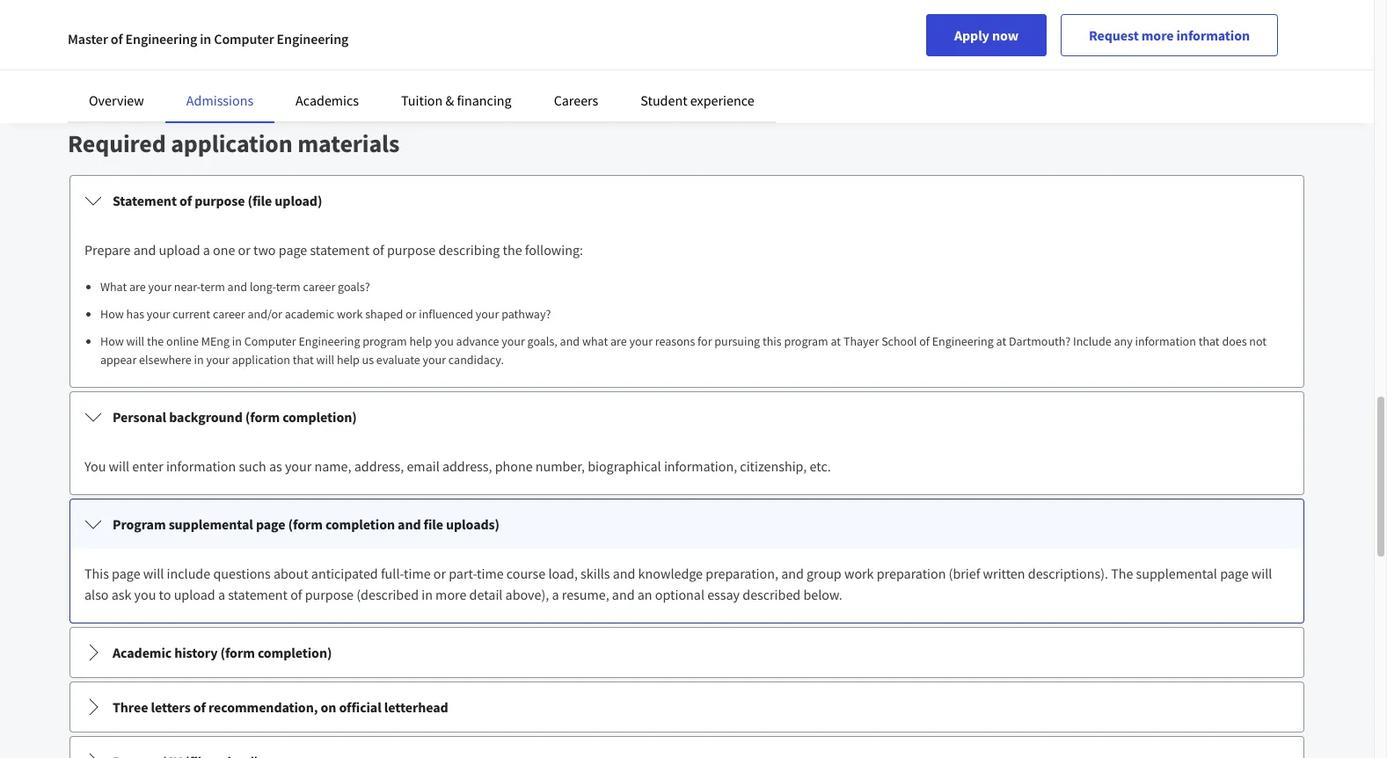 Task type: locate. For each thing, give the bounding box(es) containing it.
help
[[409, 333, 432, 349], [337, 352, 360, 368]]

of down 'about'
[[290, 586, 302, 604]]

or inside this page will include questions about anticipated full-time or part-time course load, skills and knowledge preparation, and group work preparation (brief written descriptions). the supplemental page will also ask you to upload a statement of purpose (described in more detail above), a resume, and an optional essay described below.
[[434, 565, 446, 582]]

(form up such
[[245, 408, 280, 426]]

how
[[100, 306, 124, 322], [100, 333, 124, 349]]

statement down questions
[[228, 586, 288, 604]]

and inside how will the online meng in computer engineering program help you advance your goals, and what are your reasons for pursuing this program at thayer school of engineering at dartmouth? include any information that does not appear elsewhere in your application that will help us evaluate your candidacy.
[[560, 333, 580, 349]]

more inside button
[[1142, 26, 1174, 44]]

prepare
[[84, 241, 131, 259]]

and left what
[[560, 333, 580, 349]]

upload up near-
[[159, 241, 200, 259]]

0 horizontal spatial work
[[337, 306, 363, 322]]

letterhead
[[384, 699, 448, 716]]

computer up admissions link
[[214, 30, 274, 48]]

statement of purpose (file upload) button
[[70, 176, 1304, 225]]

more down part-
[[436, 586, 467, 604]]

career down what are your near-term and long-term career goals?
[[213, 306, 245, 322]]

(form up 'about'
[[288, 516, 323, 533]]

and inside list item
[[227, 279, 247, 295]]

1 vertical spatial application
[[232, 352, 290, 368]]

information inside how will the online meng in computer engineering program help you advance your goals, and what are your reasons for pursuing this program at thayer school of engineering at dartmouth? include any information that does not appear elsewhere in your application that will help us evaluate your candidacy.
[[1135, 333, 1196, 349]]

1 vertical spatial help
[[337, 352, 360, 368]]

1 horizontal spatial purpose
[[305, 586, 354, 604]]

1 vertical spatial computer
[[244, 333, 296, 349]]

(form for background
[[245, 408, 280, 426]]

full-
[[381, 565, 404, 582]]

0 horizontal spatial at
[[831, 333, 841, 349]]

0 horizontal spatial more
[[436, 586, 467, 604]]

computer
[[214, 30, 274, 48], [244, 333, 296, 349]]

skills
[[581, 565, 610, 582]]

0 vertical spatial or
[[238, 241, 251, 259]]

a down questions
[[218, 586, 225, 604]]

are inside how will the online meng in computer engineering program help you advance your goals, and what are your reasons for pursuing this program at thayer school of engineering at dartmouth? include any information that does not appear elsewhere in your application that will help us evaluate your candidacy.
[[611, 333, 627, 349]]

0 vertical spatial purpose
[[195, 192, 245, 209]]

at left the thayer at the right of page
[[831, 333, 841, 349]]

1 horizontal spatial program
[[784, 333, 829, 349]]

purpose inside this page will include questions about anticipated full-time or part-time course load, skills and knowledge preparation, and group work preparation (brief written descriptions). the supplemental page will also ask you to upload a statement of purpose (described in more detail above), a resume, and an optional essay described below.
[[305, 586, 354, 604]]

0 horizontal spatial that
[[293, 352, 314, 368]]

completion) up the three letters of recommendation, on official letterhead
[[258, 644, 332, 662]]

tuition & financing
[[401, 91, 512, 109]]

optional
[[655, 586, 705, 604]]

supplemental right the
[[1136, 565, 1218, 582]]

0 horizontal spatial the
[[147, 333, 164, 349]]

1 horizontal spatial career
[[303, 279, 335, 295]]

0 horizontal spatial time
[[404, 565, 431, 582]]

goals,
[[527, 333, 558, 349]]

work inside this page will include questions about anticipated full-time or part-time course load, skills and knowledge preparation, and group work preparation (brief written descriptions). the supplemental page will also ask you to upload a statement of purpose (described in more detail above), a resume, and an optional essay described below.
[[845, 565, 874, 582]]

how up appear
[[100, 333, 124, 349]]

more right request
[[1142, 26, 1174, 44]]

0 vertical spatial information
[[1177, 26, 1250, 44]]

application
[[171, 128, 293, 159], [232, 352, 290, 368]]

the inside how will the online meng in computer engineering program help you advance your goals, and what are your reasons for pursuing this program at thayer school of engineering at dartmouth? include any information that does not appear elsewhere in your application that will help us evaluate your candidacy.
[[147, 333, 164, 349]]

supplemental
[[169, 516, 253, 533], [1136, 565, 1218, 582]]

term
[[200, 279, 225, 295], [276, 279, 301, 295]]

program supplemental page (form completion and file uploads) button
[[70, 500, 1304, 549]]

etc.
[[810, 457, 831, 475]]

completion) up name,
[[283, 408, 357, 426]]

in right (described
[[422, 586, 433, 604]]

purpose left "describing"
[[387, 241, 436, 259]]

2 at from the left
[[996, 333, 1007, 349]]

2 horizontal spatial purpose
[[387, 241, 436, 259]]

student experience link
[[641, 91, 755, 109]]

term up current
[[200, 279, 225, 295]]

and left the file
[[398, 516, 421, 533]]

0 vertical spatial upload
[[159, 241, 200, 259]]

what are your near-term and long-term career goals? list item
[[100, 278, 1290, 296]]

0 horizontal spatial term
[[200, 279, 225, 295]]

1 vertical spatial statement
[[228, 586, 288, 604]]

0 vertical spatial career
[[303, 279, 335, 295]]

of up shaped
[[373, 241, 384, 259]]

(form inside academic history (form completion) dropdown button
[[220, 644, 255, 662]]

group
[[807, 565, 842, 582]]

on
[[321, 699, 336, 716]]

upload
[[159, 241, 200, 259], [174, 586, 215, 604]]

apply
[[955, 26, 990, 44]]

0 vertical spatial more
[[1142, 26, 1174, 44]]

application inside how will the online meng in computer engineering program help you advance your goals, and what are your reasons for pursuing this program at thayer school of engineering at dartmouth? include any information that does not appear elsewhere in your application that will help us evaluate your candidacy.
[[232, 352, 290, 368]]

2 how from the top
[[100, 333, 124, 349]]

address, right email
[[442, 457, 492, 475]]

1 vertical spatial more
[[436, 586, 467, 604]]

completion) for academic history (form completion)
[[258, 644, 332, 662]]

application down admissions
[[171, 128, 293, 159]]

elsewhere
[[139, 352, 192, 368]]

you will enter information such as your name, address, email address, phone number, biographical information, citizenship, etc.
[[84, 457, 831, 475]]

2 time from the left
[[477, 565, 504, 582]]

program up evaluate
[[363, 333, 407, 349]]

purpose down anticipated
[[305, 586, 354, 604]]

you left to
[[134, 586, 156, 604]]

0 vertical spatial completion)
[[283, 408, 357, 426]]

1 vertical spatial you
[[134, 586, 156, 604]]

0 vertical spatial the
[[503, 241, 522, 259]]

evaluate
[[376, 352, 420, 368]]

what
[[100, 279, 127, 295]]

at left 'dartmouth?'
[[996, 333, 1007, 349]]

0 horizontal spatial or
[[238, 241, 251, 259]]

career
[[303, 279, 335, 295], [213, 306, 245, 322]]

(form right history
[[220, 644, 255, 662]]

in right the meng
[[232, 333, 242, 349]]

1 vertical spatial supplemental
[[1136, 565, 1218, 582]]

you down influenced
[[435, 333, 454, 349]]

1 horizontal spatial term
[[276, 279, 301, 295]]

purpose left (file
[[195, 192, 245, 209]]

time up "detail" at bottom left
[[477, 565, 504, 582]]

or left part-
[[434, 565, 446, 582]]

the left following:
[[503, 241, 522, 259]]

1 at from the left
[[831, 333, 841, 349]]

1 time from the left
[[404, 565, 431, 582]]

your inside what are your near-term and long-term career goals? list item
[[148, 279, 172, 295]]

of right letters on the bottom left of page
[[193, 699, 206, 716]]

questions
[[213, 565, 271, 582]]

address,
[[354, 457, 404, 475], [442, 457, 492, 475]]

0 horizontal spatial you
[[134, 586, 156, 604]]

load,
[[548, 565, 578, 582]]

a down load,
[[552, 586, 559, 604]]

term up the academic
[[276, 279, 301, 295]]

career inside list item
[[213, 306, 245, 322]]

online
[[166, 333, 199, 349]]

1 vertical spatial how
[[100, 333, 124, 349]]

0 vertical spatial that
[[1199, 333, 1220, 349]]

1 vertical spatial work
[[845, 565, 874, 582]]

program supplemental page (form completion and file uploads)
[[113, 516, 500, 533]]

0 horizontal spatial statement
[[228, 586, 288, 604]]

(form inside personal background (form completion) dropdown button
[[245, 408, 280, 426]]

completion) inside academic history (form completion) dropdown button
[[258, 644, 332, 662]]

request more information
[[1089, 26, 1250, 44]]

personal
[[113, 408, 166, 426]]

reasons
[[655, 333, 695, 349]]

history
[[174, 644, 218, 662]]

list
[[91, 278, 1290, 370]]

a left one
[[203, 241, 210, 259]]

0 vertical spatial help
[[409, 333, 432, 349]]

student experience
[[641, 91, 755, 109]]

time up (described
[[404, 565, 431, 582]]

how has your current career and/or academic work shaped or influenced your pathway? list item
[[100, 305, 1290, 324]]

completion) inside personal background (form completion) dropdown button
[[283, 408, 357, 426]]

supplemental up 'include'
[[169, 516, 253, 533]]

0 vertical spatial (form
[[245, 408, 280, 426]]

completion
[[325, 516, 395, 533]]

0 vertical spatial computer
[[214, 30, 274, 48]]

school
[[882, 333, 917, 349]]

that
[[1199, 333, 1220, 349], [293, 352, 314, 368]]

1 horizontal spatial are
[[611, 333, 627, 349]]

your
[[148, 279, 172, 295], [147, 306, 170, 322], [476, 306, 499, 322], [502, 333, 525, 349], [629, 333, 653, 349], [206, 352, 230, 368], [423, 352, 446, 368], [285, 457, 312, 475]]

0 horizontal spatial are
[[129, 279, 146, 295]]

(form
[[245, 408, 280, 426], [288, 516, 323, 533], [220, 644, 255, 662]]

appear
[[100, 352, 137, 368]]

letters
[[151, 699, 191, 716]]

are
[[129, 279, 146, 295], [611, 333, 627, 349]]

or right shaped
[[406, 306, 417, 322]]

that down the academic
[[293, 352, 314, 368]]

overview
[[89, 91, 144, 109]]

(described
[[356, 586, 419, 604]]

1 vertical spatial completion)
[[258, 644, 332, 662]]

you
[[435, 333, 454, 349], [134, 586, 156, 604]]

application down and/or
[[232, 352, 290, 368]]

of right school
[[920, 333, 930, 349]]

0 horizontal spatial address,
[[354, 457, 404, 475]]

0 horizontal spatial a
[[203, 241, 210, 259]]

descriptions).
[[1028, 565, 1109, 582]]

1 vertical spatial or
[[406, 306, 417, 322]]

career up how has your current career and/or academic work shaped or influenced your pathway? at the left top
[[303, 279, 335, 295]]

phone
[[495, 457, 533, 475]]

1 horizontal spatial more
[[1142, 26, 1174, 44]]

and right "prepare"
[[133, 241, 156, 259]]

how left has
[[100, 306, 124, 322]]

or right one
[[238, 241, 251, 259]]

1 horizontal spatial time
[[477, 565, 504, 582]]

1 vertical spatial upload
[[174, 586, 215, 604]]

this
[[84, 565, 109, 582]]

1 horizontal spatial work
[[845, 565, 874, 582]]

admissions
[[186, 91, 253, 109]]

2 vertical spatial purpose
[[305, 586, 354, 604]]

careers
[[554, 91, 599, 109]]

or
[[238, 241, 251, 259], [406, 306, 417, 322], [434, 565, 446, 582]]

computer inside how will the online meng in computer engineering program help you advance your goals, and what are your reasons for pursuing this program at thayer school of engineering at dartmouth? include any information that does not appear elsewhere in your application that will help us evaluate your candidacy.
[[244, 333, 296, 349]]

program right this
[[784, 333, 829, 349]]

statement up goals? on the left of page
[[310, 241, 370, 259]]

time
[[404, 565, 431, 582], [477, 565, 504, 582]]

your right evaluate
[[423, 352, 446, 368]]

how inside how will the online meng in computer engineering program help you advance your goals, and what are your reasons for pursuing this program at thayer school of engineering at dartmouth? include any information that does not appear elsewhere in your application that will help us evaluate your candidacy.
[[100, 333, 124, 349]]

0 horizontal spatial purpose
[[195, 192, 245, 209]]

0 horizontal spatial supplemental
[[169, 516, 253, 533]]

0 horizontal spatial career
[[213, 306, 245, 322]]

1 horizontal spatial at
[[996, 333, 1007, 349]]

0 vertical spatial how
[[100, 306, 124, 322]]

1 vertical spatial that
[[293, 352, 314, 368]]

the up elsewhere
[[147, 333, 164, 349]]

upload down 'include'
[[174, 586, 215, 604]]

your left near-
[[148, 279, 172, 295]]

preparation,
[[706, 565, 779, 582]]

or inside how has your current career and/or academic work shaped or influenced your pathway? list item
[[406, 306, 417, 322]]

1 vertical spatial are
[[611, 333, 627, 349]]

work right group
[[845, 565, 874, 582]]

0 vertical spatial work
[[337, 306, 363, 322]]

dartmouth?
[[1009, 333, 1071, 349]]

help up evaluate
[[409, 333, 432, 349]]

work down goals? on the left of page
[[337, 306, 363, 322]]

more
[[1142, 26, 1174, 44], [436, 586, 467, 604]]

1 horizontal spatial address,
[[442, 457, 492, 475]]

tuition
[[401, 91, 443, 109]]

2 horizontal spatial or
[[434, 565, 446, 582]]

and up described
[[781, 565, 804, 582]]

or for anticipated
[[434, 565, 446, 582]]

your right has
[[147, 306, 170, 322]]

candidacy.
[[449, 352, 504, 368]]

1 horizontal spatial supplemental
[[1136, 565, 1218, 582]]

1 vertical spatial the
[[147, 333, 164, 349]]

help left us at the top left of the page
[[337, 352, 360, 368]]

1 vertical spatial (form
[[288, 516, 323, 533]]

0 vertical spatial you
[[435, 333, 454, 349]]

background
[[169, 408, 243, 426]]

in
[[200, 30, 211, 48], [232, 333, 242, 349], [194, 352, 204, 368], [422, 586, 433, 604]]

address, left email
[[354, 457, 404, 475]]

admissions link
[[186, 91, 253, 109]]

1 term from the left
[[200, 279, 225, 295]]

2 vertical spatial (form
[[220, 644, 255, 662]]

thayer
[[844, 333, 879, 349]]

and inside dropdown button
[[398, 516, 421, 533]]

(brief
[[949, 565, 980, 582]]

1 horizontal spatial statement
[[310, 241, 370, 259]]

upload inside this page will include questions about anticipated full-time or part-time course load, skills and knowledge preparation, and group work preparation (brief written descriptions). the supplemental page will also ask you to upload a statement of purpose (described in more detail above), a resume, and an optional essay described below.
[[174, 586, 215, 604]]

1 vertical spatial career
[[213, 306, 245, 322]]

and left long-
[[227, 279, 247, 295]]

0 vertical spatial statement
[[310, 241, 370, 259]]

supplemental inside this page will include questions about anticipated full-time or part-time course load, skills and knowledge preparation, and group work preparation (brief written descriptions). the supplemental page will also ask you to upload a statement of purpose (described in more detail above), a resume, and an optional essay described below.
[[1136, 565, 1218, 582]]

that left does
[[1199, 333, 1220, 349]]

written
[[983, 565, 1025, 582]]

financing
[[457, 91, 512, 109]]

an
[[638, 586, 652, 604]]

0 vertical spatial supplemental
[[169, 516, 253, 533]]

two
[[253, 241, 276, 259]]

0 vertical spatial are
[[129, 279, 146, 295]]

influenced
[[419, 306, 473, 322]]

1 vertical spatial information
[[1135, 333, 1196, 349]]

0 horizontal spatial program
[[363, 333, 407, 349]]

information
[[1177, 26, 1250, 44], [1135, 333, 1196, 349], [166, 457, 236, 475]]

2 vertical spatial or
[[434, 565, 446, 582]]

1 horizontal spatial or
[[406, 306, 417, 322]]

1 address, from the left
[[354, 457, 404, 475]]

program
[[113, 516, 166, 533]]

1 how from the top
[[100, 306, 124, 322]]

1 horizontal spatial you
[[435, 333, 454, 349]]

in up admissions link
[[200, 30, 211, 48]]

computer down and/or
[[244, 333, 296, 349]]

academic
[[285, 306, 334, 322]]

(form for history
[[220, 644, 255, 662]]



Task type: describe. For each thing, give the bounding box(es) containing it.
has
[[126, 306, 144, 322]]

about
[[274, 565, 309, 582]]

personal background (form completion) button
[[70, 392, 1304, 442]]

engineering right school
[[932, 333, 994, 349]]

you
[[84, 457, 106, 475]]

not
[[1250, 333, 1267, 349]]

in down online
[[194, 352, 204, 368]]

overview link
[[89, 91, 144, 109]]

(file
[[248, 192, 272, 209]]

required application materials
[[68, 128, 400, 159]]

does
[[1222, 333, 1247, 349]]

your left goals,
[[502, 333, 525, 349]]

engineering down how has your current career and/or academic work shaped or influenced your pathway? at the left top
[[299, 333, 360, 349]]

careers link
[[554, 91, 599, 109]]

include
[[1073, 333, 1112, 349]]

2 horizontal spatial a
[[552, 586, 559, 604]]

student
[[641, 91, 688, 109]]

file
[[424, 516, 443, 533]]

engineering right master
[[125, 30, 197, 48]]

work inside list item
[[337, 306, 363, 322]]

resume,
[[562, 586, 609, 604]]

master
[[68, 30, 108, 48]]

information inside button
[[1177, 26, 1250, 44]]

you inside how will the online meng in computer engineering program help you advance your goals, and what are your reasons for pursuing this program at thayer school of engineering at dartmouth? include any information that does not appear elsewhere in your application that will help us evaluate your candidacy.
[[435, 333, 454, 349]]

prepare and upload a one or two page statement of purpose describing the following:
[[84, 241, 583, 259]]

materials
[[298, 128, 400, 159]]

upload)
[[275, 192, 322, 209]]

1 program from the left
[[363, 333, 407, 349]]

supplemental inside program supplemental page (form completion and file uploads) dropdown button
[[169, 516, 253, 533]]

meng
[[201, 333, 230, 349]]

your left reasons
[[629, 333, 653, 349]]

now
[[992, 26, 1019, 44]]

engineering up the academics
[[277, 30, 349, 48]]

for
[[698, 333, 712, 349]]

2 address, from the left
[[442, 457, 492, 475]]

0 vertical spatial application
[[171, 128, 293, 159]]

2 term from the left
[[276, 279, 301, 295]]

required
[[68, 128, 166, 159]]

1 horizontal spatial a
[[218, 586, 225, 604]]

this
[[763, 333, 782, 349]]

how for how has your current career and/or academic work shaped or influenced your pathway?
[[100, 306, 124, 322]]

academic
[[113, 644, 172, 662]]

such
[[239, 457, 266, 475]]

information,
[[664, 457, 737, 475]]

or for academic
[[406, 306, 417, 322]]

your down the meng
[[206, 352, 230, 368]]

of inside this page will include questions about anticipated full-time or part-time course load, skills and knowledge preparation, and group work preparation (brief written descriptions). the supplemental page will also ask you to upload a statement of purpose (described in more detail above), a resume, and an optional essay described below.
[[290, 586, 302, 604]]

any
[[1114, 333, 1133, 349]]

as
[[269, 457, 282, 475]]

number,
[[536, 457, 585, 475]]

1 horizontal spatial help
[[409, 333, 432, 349]]

and right skills
[[613, 565, 636, 582]]

also
[[84, 586, 109, 604]]

experience
[[690, 91, 755, 109]]

in inside this page will include questions about anticipated full-time or part-time course load, skills and knowledge preparation, and group work preparation (brief written descriptions). the supplemental page will also ask you to upload a statement of purpose (described in more detail above), a resume, and an optional essay described below.
[[422, 586, 433, 604]]

statement of purpose (file upload)
[[113, 192, 322, 209]]

master of engineering in computer engineering
[[68, 30, 349, 48]]

0 horizontal spatial help
[[337, 352, 360, 368]]

what
[[582, 333, 608, 349]]

how will the online meng in computer engineering program help you advance your goals, and what are your reasons for pursuing this program at thayer school of engineering at dartmouth? include any information that does not appear elsewhere in your application that will help us evaluate your candidacy. list item
[[100, 333, 1290, 370]]

email
[[407, 457, 440, 475]]

page inside dropdown button
[[256, 516, 285, 533]]

above),
[[506, 586, 549, 604]]

academic history (form completion) button
[[70, 628, 1304, 677]]

you inside this page will include questions about anticipated full-time or part-time course load, skills and knowledge preparation, and group work preparation (brief written descriptions). the supplemental page will also ask you to upload a statement of purpose (described in more detail above), a resume, and an optional essay described below.
[[134, 586, 156, 604]]

detail
[[469, 586, 503, 604]]

career inside list item
[[303, 279, 335, 295]]

your right as
[[285, 457, 312, 475]]

1 horizontal spatial the
[[503, 241, 522, 259]]

statement
[[113, 192, 177, 209]]

goals?
[[338, 279, 370, 295]]

your up advance
[[476, 306, 499, 322]]

how has your current career and/or academic work shaped or influenced your pathway?
[[100, 306, 551, 322]]

request
[[1089, 26, 1139, 44]]

(form inside program supplemental page (form completion and file uploads) dropdown button
[[288, 516, 323, 533]]

request more information button
[[1061, 14, 1278, 56]]

us
[[362, 352, 374, 368]]

academic history (form completion)
[[113, 644, 332, 662]]

pursuing
[[715, 333, 760, 349]]

preparation
[[877, 565, 946, 582]]

and left an
[[612, 586, 635, 604]]

and/or
[[248, 306, 282, 322]]

biographical
[[588, 457, 661, 475]]

academics link
[[296, 91, 359, 109]]

official
[[339, 699, 382, 716]]

list containing what are your near-term and long-term career goals?
[[91, 278, 1290, 370]]

to
[[159, 586, 171, 604]]

following:
[[525, 241, 583, 259]]

statement inside this page will include questions about anticipated full-time or part-time course load, skills and knowledge preparation, and group work preparation (brief written descriptions). the supplemental page will also ask you to upload a statement of purpose (described in more detail above), a resume, and an optional essay described below.
[[228, 586, 288, 604]]

apply now
[[955, 26, 1019, 44]]

of inside how will the online meng in computer engineering program help you advance your goals, and what are your reasons for pursuing this program at thayer school of engineering at dartmouth? include any information that does not appear elsewhere in your application that will help us evaluate your candidacy.
[[920, 333, 930, 349]]

how for how will the online meng in computer engineering program help you advance your goals, and what are your reasons for pursuing this program at thayer school of engineering at dartmouth? include any information that does not appear elsewhere in your application that will help us evaluate your candidacy.
[[100, 333, 124, 349]]

recommendation,
[[208, 699, 318, 716]]

of right master
[[111, 30, 123, 48]]

what are your near-term and long-term career goals?
[[100, 279, 370, 295]]

three
[[113, 699, 148, 716]]

how will the online meng in computer engineering program help you advance your goals, and what are your reasons for pursuing this program at thayer school of engineering at dartmouth? include any information that does not appear elsewhere in your application that will help us evaluate your candidacy.
[[100, 333, 1267, 368]]

1 horizontal spatial that
[[1199, 333, 1220, 349]]

2 program from the left
[[784, 333, 829, 349]]

completion) for personal background (form completion)
[[283, 408, 357, 426]]

shaped
[[365, 306, 403, 322]]

include
[[167, 565, 210, 582]]

advance
[[456, 333, 499, 349]]

long-
[[250, 279, 276, 295]]

1 vertical spatial purpose
[[387, 241, 436, 259]]

current
[[173, 306, 210, 322]]

the
[[1111, 565, 1134, 582]]

citizenship,
[[740, 457, 807, 475]]

are inside list item
[[129, 279, 146, 295]]

of right statement
[[179, 192, 192, 209]]

three letters of recommendation, on official letterhead
[[113, 699, 448, 716]]

2 vertical spatial information
[[166, 457, 236, 475]]

purpose inside statement of purpose (file upload) dropdown button
[[195, 192, 245, 209]]

name,
[[315, 457, 351, 475]]

near-
[[174, 279, 200, 295]]

more inside this page will include questions about anticipated full-time or part-time course load, skills and knowledge preparation, and group work preparation (brief written descriptions). the supplemental page will also ask you to upload a statement of purpose (described in more detail above), a resume, and an optional essay described below.
[[436, 586, 467, 604]]



Task type: vqa. For each thing, say whether or not it's contained in the screenshot.
the bottommost BI
no



